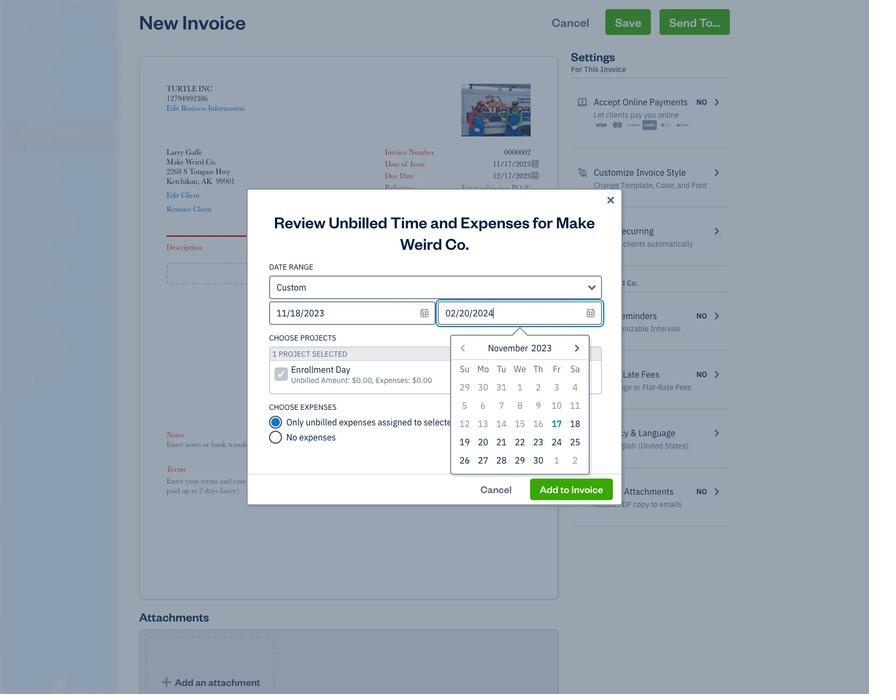 Task type: describe. For each thing, give the bounding box(es) containing it.
november
[[488, 343, 528, 354]]

due inside amount due ( usd ) request a deposit
[[419, 386, 432, 395]]

inc for turtle inc owner
[[41, 10, 57, 20]]

online
[[658, 110, 679, 120]]

apple pay image
[[659, 120, 674, 131]]

12 button
[[456, 415, 474, 433]]

Issue date in MM/DD/YYYY format text field
[[461, 160, 540, 168]]

recurring
[[617, 226, 654, 236]]

expenses:
[[376, 376, 410, 385]]

invoice attachments
[[594, 486, 674, 497]]

line
[[361, 267, 382, 280]]

turtle for turtle inc owner
[[9, 10, 39, 20]]

projects
[[300, 333, 336, 343]]

for inside settings for this invoice
[[571, 64, 583, 74]]

settings for this invoice
[[571, 49, 626, 74]]

reference
[[385, 183, 415, 192]]

no for charge late fees
[[697, 370, 707, 379]]

make inside review unbilled time and expenses for make weird co.
[[556, 212, 595, 232]]

0 horizontal spatial 29 button
[[456, 378, 474, 397]]

states)
[[665, 441, 689, 451]]

paid
[[439, 358, 453, 366]]

no for accept online payments
[[697, 97, 707, 107]]

Reference Number text field
[[452, 183, 531, 192]]

for make weird co.
[[571, 278, 638, 288]]

currencyandlanguage image
[[578, 427, 588, 440]]

money image
[[7, 240, 20, 251]]

new
[[139, 9, 178, 34]]

gaffe
[[186, 148, 202, 156]]

unbilled inside review unbilled time and expenses for make weird co.
[[329, 212, 388, 232]]

0 horizontal spatial rate
[[409, 243, 423, 251]]

1 horizontal spatial 30 button
[[529, 451, 548, 470]]

1 vertical spatial 30
[[533, 455, 544, 466]]

assigned
[[378, 417, 412, 428]]

to...
[[699, 15, 721, 30]]

1 vertical spatial 2
[[573, 455, 578, 466]]

remove client button
[[167, 204, 212, 214]]

projects
[[459, 417, 490, 428]]

1 vertical spatial 2 button
[[566, 451, 585, 470]]

send reminders
[[594, 311, 657, 321]]

18 button
[[566, 415, 585, 433]]

change
[[594, 181, 619, 190]]

add for add to invoice
[[540, 483, 559, 495]]

1 vertical spatial clients
[[623, 239, 646, 249]]

send to... button
[[660, 9, 730, 35]]

27
[[478, 455, 488, 466]]

cancel button for add to invoice
[[471, 479, 522, 500]]

1 chevronright image from the top
[[712, 96, 722, 109]]

close image
[[605, 194, 617, 207]]

attach pdf copy to emails
[[594, 500, 682, 509]]

send for send reminders
[[594, 311, 614, 321]]

cancel for add to invoice
[[481, 483, 512, 495]]

add a discount button
[[405, 313, 453, 322]]

a inside amount due ( usd ) request a deposit
[[424, 396, 428, 405]]

invoices image
[[578, 485, 588, 498]]

9 button
[[529, 397, 548, 415]]

invoice inside settings for this invoice
[[601, 64, 626, 74]]

save button
[[606, 9, 651, 35]]

23 button
[[529, 433, 548, 451]]

1 chevronright image from the top
[[712, 225, 722, 238]]

currency & language
[[594, 428, 676, 438]]

charge
[[594, 369, 621, 380]]

this
[[584, 64, 599, 74]]

14
[[497, 419, 507, 429]]

add a line button
[[167, 263, 531, 284]]

visa image
[[594, 120, 609, 131]]

26 button
[[456, 451, 474, 470]]

accept online payments
[[594, 97, 688, 107]]

online
[[623, 97, 648, 107]]

make inside larry gaffe make weird co. 2268 s tongass hwy ketchikan, ak  99901 edit client remove client
[[167, 157, 184, 166]]

1 vertical spatial fees
[[676, 383, 692, 392]]

discount
[[426, 313, 453, 322]]

amount:
[[321, 376, 350, 385]]

customize invoice style
[[594, 167, 686, 178]]

11 button
[[566, 397, 585, 415]]

edit inside larry gaffe make weird co. 2268 s tongass hwy ketchikan, ak  99901 edit client remove client
[[167, 191, 179, 199]]

at
[[594, 324, 601, 334]]

2 vertical spatial 1
[[554, 455, 560, 466]]

style
[[667, 167, 686, 178]]

cancel for save
[[552, 15, 590, 30]]

(
[[434, 386, 435, 395]]

settings image
[[8, 377, 115, 386]]

november 2023
[[488, 343, 552, 354]]

26
[[460, 455, 470, 466]]

10
[[552, 400, 562, 411]]

24 button
[[548, 433, 566, 451]]

2 for from the top
[[571, 278, 583, 288]]

1 vertical spatial date
[[400, 171, 415, 180]]

to inside button
[[561, 483, 570, 495]]

pay
[[630, 110, 643, 120]]

0 horizontal spatial 30
[[478, 382, 488, 393]]

accept
[[594, 97, 621, 107]]

25
[[570, 437, 581, 448]]

28 button
[[493, 451, 511, 470]]

1 inside the 1 project selected enrollment day unbilled amount: $0.00, expenses: $0.00
[[272, 349, 277, 359]]

amount inside amount due ( usd ) request a deposit
[[392, 386, 417, 395]]

0 vertical spatial date
[[385, 160, 400, 168]]

1 vertical spatial attachments
[[139, 610, 209, 625]]

american express image
[[643, 120, 657, 131]]

DATE RANGE field
[[269, 276, 602, 299]]

fr
[[553, 364, 561, 375]]

report image
[[7, 281, 20, 292]]

payments
[[650, 97, 688, 107]]

21
[[497, 437, 507, 448]]

22 button
[[511, 433, 529, 451]]

refresh image
[[578, 225, 588, 238]]

choose expenses option group
[[269, 402, 602, 444]]

sa
[[571, 364, 580, 375]]

apps image
[[8, 308, 115, 317]]

Terms text field
[[167, 476, 531, 495]]

grid containing su
[[456, 360, 585, 470]]

28
[[497, 455, 507, 466]]

font
[[692, 181, 707, 190]]

no expenses
[[286, 432, 336, 443]]

freshbooks image
[[51, 677, 68, 690]]

let
[[594, 110, 604, 120]]

change template, color, and font
[[594, 181, 707, 190]]

co. inside larry gaffe make weird co. 2268 s tongass hwy ketchikan, ak  99901 edit client remove client
[[206, 157, 217, 166]]

0 vertical spatial 29
[[460, 382, 470, 393]]

2 horizontal spatial weird
[[605, 278, 625, 288]]

no
[[286, 432, 297, 443]]

chart image
[[7, 261, 20, 271]]

selected
[[424, 417, 457, 428]]

send for send to...
[[669, 15, 697, 30]]

1 horizontal spatial 1 button
[[548, 451, 566, 470]]

usd,
[[594, 441, 610, 451]]

time
[[391, 212, 428, 232]]

mo
[[477, 364, 489, 375]]

copy
[[633, 500, 649, 509]]

17
[[552, 419, 562, 429]]

invoice inside add to invoice button
[[572, 483, 603, 495]]

add to invoice button
[[530, 479, 613, 500]]

0 horizontal spatial expenses
[[299, 432, 336, 443]]

6
[[481, 400, 486, 411]]

27 button
[[474, 451, 493, 470]]

number
[[409, 148, 435, 156]]

project image
[[7, 199, 20, 210]]

1 horizontal spatial $0.00
[[514, 386, 531, 395]]

paintbrush image
[[578, 166, 588, 179]]

onlinesales image
[[578, 96, 588, 109]]

selected
[[312, 349, 348, 359]]

items and services image
[[8, 343, 115, 351]]

day
[[336, 364, 350, 375]]

unbilled inside the 1 project selected enrollment day unbilled amount: $0.00, expenses: $0.00
[[291, 376, 319, 385]]

0 vertical spatial clients
[[606, 110, 629, 120]]

19
[[460, 437, 470, 448]]

tu
[[497, 364, 506, 375]]

review unbilled time and expenses for make weird co. dialog
[[0, 176, 869, 519]]



Task type: locate. For each thing, give the bounding box(es) containing it.
1 horizontal spatial cancel button
[[542, 9, 599, 35]]

1 horizontal spatial 2 button
[[566, 451, 585, 470]]

project
[[279, 349, 310, 359]]

cancel button for save
[[542, 9, 599, 35]]

4 button
[[566, 378, 585, 397]]

1 button down 24
[[548, 451, 566, 470]]

1 up 8
[[518, 382, 523, 393]]

edit up remove
[[167, 191, 179, 199]]

4 no from the top
[[697, 487, 707, 497]]

total
[[437, 346, 453, 355]]

turtle up 12794992386
[[167, 84, 197, 93]]

your
[[607, 239, 622, 249]]

30 button down 23
[[529, 451, 548, 470]]

2 vertical spatial chevronright image
[[712, 368, 722, 381]]

1 no from the top
[[697, 97, 707, 107]]

a inside subtotal add a discount tax
[[420, 313, 424, 322]]

4 0.00 from the top
[[518, 356, 531, 364]]

2 vertical spatial weird
[[605, 278, 625, 288]]

fees
[[642, 369, 660, 380], [676, 383, 692, 392]]

2 button down th
[[529, 378, 548, 397]]

Notes text field
[[167, 440, 531, 449]]

latereminders image
[[578, 310, 588, 322]]

17 button
[[548, 415, 566, 433]]

2 horizontal spatial to
[[651, 500, 658, 509]]

2023
[[531, 343, 552, 354]]

review
[[274, 212, 326, 232]]

a inside button
[[353, 267, 359, 280]]

1 horizontal spatial to
[[561, 483, 570, 495]]

1 horizontal spatial due
[[419, 386, 432, 395]]

3 chevronright image from the top
[[712, 368, 722, 381]]

to right copy
[[651, 500, 658, 509]]

edit
[[167, 104, 179, 112], [167, 191, 179, 199]]

1 vertical spatial for
[[571, 278, 583, 288]]

add a line
[[330, 267, 382, 280]]

0 vertical spatial 29 button
[[456, 378, 474, 397]]

0 horizontal spatial a
[[353, 267, 359, 280]]

1 vertical spatial 1 button
[[548, 451, 566, 470]]

1 horizontal spatial co.
[[445, 233, 469, 254]]

rate down time
[[409, 243, 423, 251]]

1 horizontal spatial weird
[[400, 233, 442, 254]]

tongass
[[189, 167, 214, 176]]

choose up only
[[269, 402, 299, 412]]

turtle for turtle inc 12794992386 edit business information
[[167, 84, 197, 93]]

information
[[208, 104, 245, 112]]

29 right )
[[460, 382, 470, 393]]

co. up reminders
[[627, 278, 638, 288]]

terms
[[167, 465, 186, 473]]

1 horizontal spatial send
[[669, 15, 697, 30]]

main element
[[0, 0, 145, 694]]

payment image
[[7, 159, 20, 169]]

5 button
[[456, 397, 474, 415]]

weird inside review unbilled time and expenses for make weird co.
[[400, 233, 442, 254]]

to left the "invoices" image
[[561, 483, 570, 495]]

0 horizontal spatial 1
[[272, 349, 277, 359]]

End date in MM/DD/YYYY format text field
[[438, 301, 602, 325]]

8
[[518, 400, 523, 411]]

0 vertical spatial attachments
[[624, 486, 674, 497]]

2 vertical spatial add
[[540, 483, 559, 495]]

0 vertical spatial 1
[[272, 349, 277, 359]]

1 vertical spatial to
[[561, 483, 570, 495]]

0 vertical spatial amount
[[413, 358, 438, 366]]

1 0.00 from the top
[[518, 304, 531, 312]]

percentage
[[594, 383, 632, 392]]

notes
[[167, 430, 184, 439]]

Enter an Invoice # text field
[[504, 148, 531, 156]]

expenses
[[300, 402, 337, 412]]

1 horizontal spatial rate
[[658, 383, 674, 392]]

0 vertical spatial add
[[330, 267, 350, 280]]

issue
[[410, 160, 425, 168]]

10 button
[[548, 397, 566, 415]]

amount left the paid
[[413, 358, 438, 366]]

heading
[[451, 340, 589, 360]]

2 vertical spatial to
[[651, 500, 658, 509]]

new invoice
[[139, 9, 246, 34]]

english
[[612, 441, 637, 451]]

inc inside turtle inc owner
[[41, 10, 57, 20]]

9
[[536, 400, 541, 411]]

1 horizontal spatial unbilled
[[329, 212, 388, 232]]

qty
[[465, 243, 477, 251]]

review unbilled time and expenses for make weird co.
[[274, 212, 595, 254]]

0 vertical spatial choose
[[269, 333, 299, 343]]

23
[[533, 437, 544, 448]]

and inside review unbilled time and expenses for make weird co.
[[431, 212, 458, 232]]

1 horizontal spatial fees
[[676, 383, 692, 392]]

invoice image
[[7, 108, 20, 119]]

1 vertical spatial expenses
[[299, 432, 336, 443]]

expenses up notes text box
[[339, 417, 376, 428]]

co.
[[206, 157, 217, 166], [445, 233, 469, 254], [627, 278, 638, 288]]

amount due ( usd ) request a deposit
[[392, 386, 453, 405]]

1 for from the top
[[571, 64, 583, 74]]

2 no from the top
[[697, 311, 707, 321]]

cancel button
[[542, 9, 599, 35], [471, 479, 522, 500]]

clients down the recurring
[[623, 239, 646, 249]]

flat-
[[643, 383, 658, 392]]

(united
[[638, 441, 663, 451]]

amount up request
[[392, 386, 417, 395]]

0 vertical spatial edit
[[167, 104, 179, 112]]

mastercard image
[[610, 120, 625, 131]]

1 vertical spatial 30 button
[[529, 451, 548, 470]]

turtle inside turtle inc owner
[[9, 10, 39, 20]]

client right remove
[[193, 205, 212, 213]]

larry
[[167, 148, 184, 156]]

date left of
[[385, 160, 400, 168]]

add inside subtotal add a discount tax
[[405, 313, 418, 322]]

rate right or
[[658, 383, 674, 392]]

0 vertical spatial due
[[385, 171, 398, 180]]

inc for turtle inc 12794992386 edit business information
[[199, 84, 212, 93]]

for left the this
[[571, 64, 583, 74]]

deposit
[[429, 396, 453, 405]]

usd
[[435, 386, 451, 395]]

and down style
[[678, 181, 690, 190]]

5
[[462, 400, 467, 411]]

client
[[181, 191, 200, 199], [193, 205, 212, 213]]

1 vertical spatial rate
[[658, 383, 674, 392]]

range
[[289, 262, 314, 272]]

1 horizontal spatial cancel
[[552, 15, 590, 30]]

0 vertical spatial to
[[414, 417, 422, 428]]

Start date in MM/DD/YYYY format text field
[[269, 301, 436, 325]]

due left the (
[[419, 386, 432, 395]]

2268
[[167, 167, 182, 176]]

attach
[[594, 500, 616, 509]]

weird down time
[[400, 233, 442, 254]]

24
[[552, 437, 562, 448]]

cancel button down 28
[[471, 479, 522, 500]]

a left "deposit"
[[424, 396, 428, 405]]

unbilled left time
[[329, 212, 388, 232]]

client up remove client button
[[181, 191, 200, 199]]

tax
[[441, 325, 453, 334]]

su
[[460, 364, 470, 375]]

chevronright image
[[712, 225, 722, 238], [712, 310, 722, 322], [712, 368, 722, 381]]

1 vertical spatial turtle
[[167, 84, 197, 93]]

enrollment
[[291, 364, 334, 375]]

pdf
[[618, 500, 632, 509]]

1 vertical spatial cancel
[[481, 483, 512, 495]]

30 up 6
[[478, 382, 488, 393]]

bank image
[[675, 120, 690, 131]]

weird down gaffe
[[186, 157, 204, 166]]

fees right flat- at the bottom of the page
[[676, 383, 692, 392]]

0 horizontal spatial fees
[[642, 369, 660, 380]]

add for add a line
[[330, 267, 350, 280]]

expenses
[[461, 212, 530, 232]]

weird inside larry gaffe make weird co. 2268 s tongass hwy ketchikan, ak  99901 edit client remove client
[[186, 157, 204, 166]]

1 horizontal spatial attachments
[[624, 486, 674, 497]]

add an attachment image
[[160, 677, 173, 688]]

2 horizontal spatial co.
[[627, 278, 638, 288]]

0 horizontal spatial weird
[[186, 157, 204, 166]]

1 edit from the top
[[167, 104, 179, 112]]

0 vertical spatial inc
[[41, 10, 57, 20]]

2 vertical spatial a
[[424, 396, 428, 405]]

no for send reminders
[[697, 311, 707, 321]]

29 button down 22
[[511, 451, 529, 470]]

$0.00 up 8 button
[[514, 386, 531, 395]]

add
[[330, 267, 350, 280], [405, 313, 418, 322], [540, 483, 559, 495]]

0 vertical spatial a
[[353, 267, 359, 280]]

add inside the review unbilled time and expenses for make weird co. dialog
[[540, 483, 559, 495]]

1 horizontal spatial 1
[[518, 382, 523, 393]]

co. inside review unbilled time and expenses for make weird co.
[[445, 233, 469, 254]]

weird up the send reminders
[[605, 278, 625, 288]]

2 choose from the top
[[269, 402, 299, 412]]

turtle inc owner
[[9, 10, 57, 30]]

2 vertical spatial co.
[[627, 278, 638, 288]]

expenses
[[339, 417, 376, 428], [299, 432, 336, 443]]

2 horizontal spatial 1
[[554, 455, 560, 466]]

add left the "invoices" image
[[540, 483, 559, 495]]

to inside choose expenses option group
[[414, 417, 422, 428]]

0 vertical spatial cancel
[[552, 15, 590, 30]]

emails
[[660, 500, 682, 509]]

2 down 25
[[573, 455, 578, 466]]

4 chevronright image from the top
[[712, 485, 722, 498]]

0.00 0.00
[[518, 346, 531, 364]]

request a deposit button
[[398, 395, 453, 405]]

30 down 23
[[533, 455, 544, 466]]

discover image
[[627, 120, 641, 131]]

3 no from the top
[[697, 370, 707, 379]]

1 left project
[[272, 349, 277, 359]]

$0.00 up amount due ( usd ) request a deposit
[[412, 376, 432, 385]]

cancel inside the review unbilled time and expenses for make weird co. dialog
[[481, 483, 512, 495]]

for up latereminders image
[[571, 278, 583, 288]]

0 vertical spatial unbilled
[[329, 212, 388, 232]]

0 horizontal spatial cancel
[[481, 483, 512, 495]]

date down date of issue
[[400, 171, 415, 180]]

attachments
[[624, 486, 674, 497], [139, 610, 209, 625]]

a left line
[[353, 267, 359, 280]]

1
[[272, 349, 277, 359], [518, 382, 523, 393], [554, 455, 560, 466]]

0 horizontal spatial inc
[[41, 10, 57, 20]]

choose for choose expenses
[[269, 402, 299, 412]]

cancel
[[552, 15, 590, 30], [481, 483, 512, 495]]

29 down 22
[[515, 455, 525, 466]]

business
[[181, 104, 206, 112]]

0 horizontal spatial 1 button
[[511, 378, 529, 397]]

and for font
[[678, 181, 690, 190]]

co. up tongass
[[206, 157, 217, 166]]

only unbilled expenses assigned to selected projects
[[286, 417, 490, 428]]

cancel down 28
[[481, 483, 512, 495]]

0 horizontal spatial 2
[[536, 382, 541, 393]]

expense image
[[7, 179, 20, 190]]

date
[[385, 160, 400, 168], [400, 171, 415, 180]]

1 vertical spatial chevronright image
[[712, 310, 722, 322]]

add left the discount
[[405, 313, 418, 322]]

turtle inside turtle inc 12794992386 edit business information
[[167, 84, 197, 93]]

and for expenses
[[431, 212, 458, 232]]

heading containing november
[[451, 340, 589, 360]]

clients down accept
[[606, 110, 629, 120]]

plus image
[[316, 268, 328, 279]]

cancel up the settings
[[552, 15, 590, 30]]

1 horizontal spatial inc
[[199, 84, 212, 93]]

turtle up owner
[[9, 10, 39, 20]]

estimate image
[[7, 88, 20, 98]]

30 button down 'mo'
[[474, 378, 493, 397]]

0 vertical spatial send
[[669, 15, 697, 30]]

1 vertical spatial 1
[[518, 382, 523, 393]]

0 horizontal spatial due
[[385, 171, 398, 180]]

invoice
[[182, 9, 246, 34], [601, 64, 626, 74], [385, 148, 407, 156], [636, 167, 665, 178], [572, 483, 603, 495], [594, 486, 622, 497]]

2 horizontal spatial a
[[424, 396, 428, 405]]

to left selected
[[414, 417, 422, 428]]

0 vertical spatial expenses
[[339, 417, 376, 428]]

amount inside total amount paid
[[413, 358, 438, 366]]

unbilled
[[306, 417, 337, 428]]

0 vertical spatial rate
[[409, 243, 423, 251]]

3 chevronright image from the top
[[712, 427, 722, 440]]

send to...
[[669, 15, 721, 30]]

team members image
[[8, 326, 115, 334]]

only
[[286, 417, 304, 428]]

late
[[623, 369, 640, 380]]

subtotal add a discount tax
[[405, 304, 453, 334]]

for
[[533, 212, 553, 232]]

30
[[478, 382, 488, 393], [533, 455, 544, 466]]

$0.00 inside the 1 project selected enrollment day unbilled amount: $0.00, expenses: $0.00
[[412, 376, 432, 385]]

edit inside turtle inc 12794992386 edit business information
[[167, 104, 179, 112]]

1 horizontal spatial expenses
[[339, 417, 376, 428]]

2
[[536, 382, 541, 393], [573, 455, 578, 466]]

1 vertical spatial inc
[[199, 84, 212, 93]]

0 vertical spatial client
[[181, 191, 200, 199]]

29 button right )
[[456, 378, 474, 397]]

add right plus image
[[330, 267, 350, 280]]

1 horizontal spatial turtle
[[167, 84, 197, 93]]

2 button down 25
[[566, 451, 585, 470]]

1 horizontal spatial 30
[[533, 455, 544, 466]]

2 chevronright image from the top
[[712, 310, 722, 322]]

1 vertical spatial 29
[[515, 455, 525, 466]]

send inside button
[[669, 15, 697, 30]]

choose inside option group
[[269, 402, 299, 412]]

chevronright image for send reminders
[[712, 310, 722, 322]]

1 vertical spatial edit
[[167, 191, 179, 199]]

1 horizontal spatial and
[[678, 181, 690, 190]]

0 horizontal spatial 30 button
[[474, 378, 493, 397]]

1 vertical spatial due
[[419, 386, 432, 395]]

inc inside turtle inc 12794992386 edit business information
[[199, 84, 212, 93]]

3
[[554, 382, 560, 393]]

make
[[167, 157, 184, 166], [556, 212, 595, 232], [594, 226, 615, 236], [584, 278, 603, 288]]

0 vertical spatial fees
[[642, 369, 660, 380]]

0 vertical spatial and
[[678, 181, 690, 190]]

1 vertical spatial weird
[[400, 233, 442, 254]]

0 horizontal spatial 2 button
[[529, 378, 548, 397]]

1 down 24
[[554, 455, 560, 466]]

0 vertical spatial 2
[[536, 382, 541, 393]]

2 0.00 from the top
[[518, 325, 531, 334]]

0 horizontal spatial add
[[330, 267, 350, 280]]

chevronright image for charge late fees
[[712, 368, 722, 381]]

date range
[[269, 262, 314, 272]]

co. down expenses
[[445, 233, 469, 254]]

2 up 9
[[536, 382, 541, 393]]

0 vertical spatial 30 button
[[474, 378, 493, 397]]

date
[[269, 262, 287, 272]]

1 horizontal spatial a
[[420, 313, 424, 322]]

at customizable intervals
[[594, 324, 681, 334]]

edit down 12794992386
[[167, 104, 179, 112]]

2 edit from the top
[[167, 191, 179, 199]]

1 vertical spatial 29 button
[[511, 451, 529, 470]]

let clients pay you online
[[594, 110, 679, 120]]

1 button down we
[[511, 378, 529, 397]]

31
[[497, 382, 507, 393]]

6 button
[[474, 397, 493, 415]]

timer image
[[7, 220, 20, 231]]

send left to...
[[669, 15, 697, 30]]

client image
[[7, 67, 20, 78]]

choose up project
[[269, 333, 299, 343]]

1 vertical spatial $0.00
[[514, 386, 531, 395]]

3 0.00 from the top
[[518, 346, 531, 355]]

1 vertical spatial client
[[193, 205, 212, 213]]

cancel button up the settings
[[542, 9, 599, 35]]

due up reference
[[385, 171, 398, 180]]

1 vertical spatial a
[[420, 313, 424, 322]]

0 vertical spatial 30
[[478, 382, 488, 393]]

no for invoice attachments
[[697, 487, 707, 497]]

dashboard image
[[7, 47, 20, 57]]

hwy
[[216, 167, 230, 176]]

bank connections image
[[8, 360, 115, 369]]

0 horizontal spatial $0.00
[[412, 376, 432, 385]]

remove
[[167, 205, 191, 213]]

7 button
[[493, 397, 511, 415]]

0 vertical spatial 2 button
[[529, 378, 548, 397]]

latefees image
[[578, 368, 588, 381]]

choose for choose projects
[[269, 333, 299, 343]]

$0.00,
[[352, 376, 374, 385]]

21 button
[[493, 433, 511, 451]]

grid
[[456, 360, 585, 470]]

1 vertical spatial send
[[594, 311, 614, 321]]

2 chevronright image from the top
[[712, 166, 722, 179]]

expenses down 'unbilled'
[[299, 432, 336, 443]]

1 vertical spatial co.
[[445, 233, 469, 254]]

and right time
[[431, 212, 458, 232]]

a left the discount
[[420, 313, 424, 322]]

send up at
[[594, 311, 614, 321]]

1 choose from the top
[[269, 333, 299, 343]]

chevronright image
[[712, 96, 722, 109], [712, 166, 722, 179], [712, 427, 722, 440], [712, 485, 722, 498]]

11
[[570, 400, 581, 411]]

fees up flat- at the bottom of the page
[[642, 369, 660, 380]]

0 vertical spatial 1 button
[[511, 378, 529, 397]]

0 vertical spatial chevronright image
[[712, 225, 722, 238]]

customizable
[[603, 324, 649, 334]]

unbilled down enrollment
[[291, 376, 319, 385]]



Task type: vqa. For each thing, say whether or not it's contained in the screenshot.
Grouped
no



